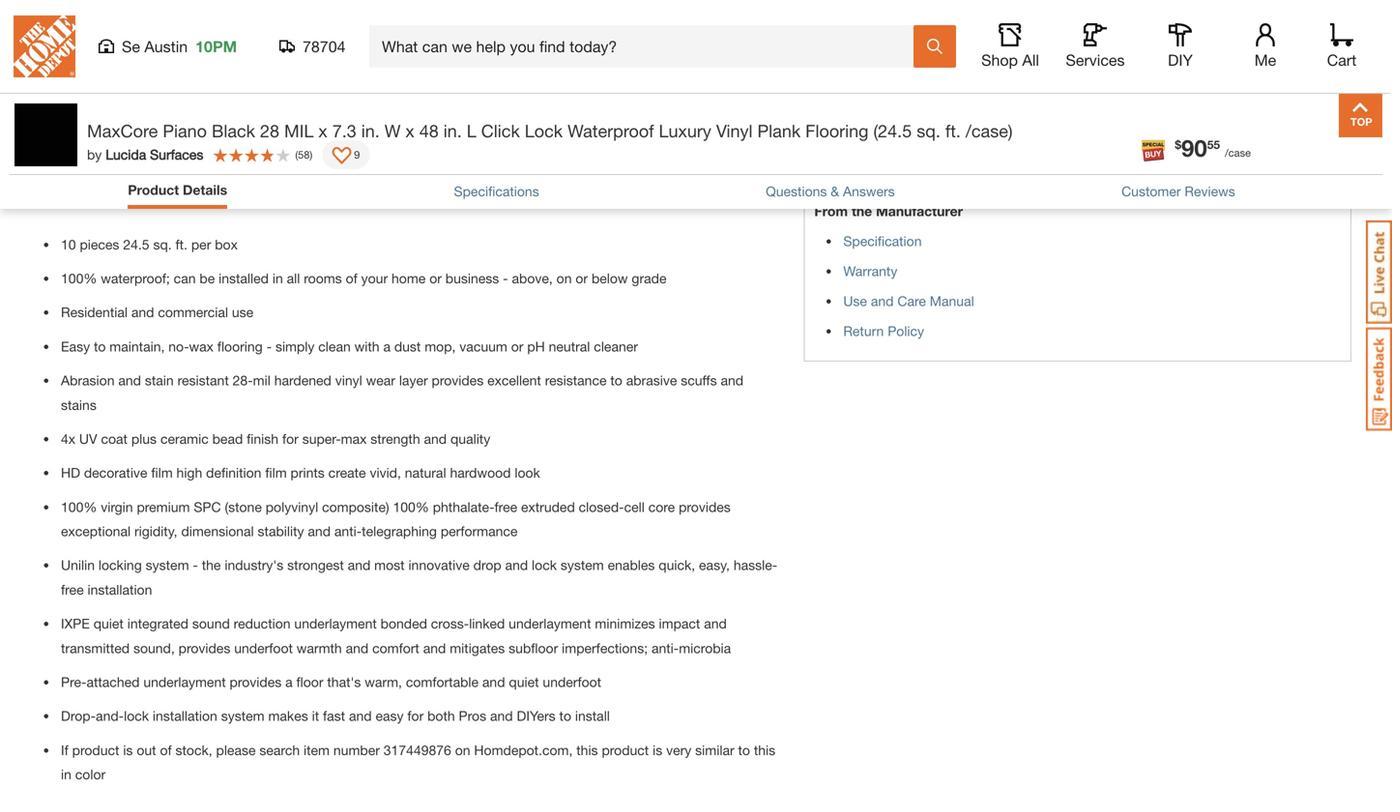 Task type: vqa. For each thing, say whether or not it's contained in the screenshot.
the 100% virgin premium SPC (stone polyvinyl composite) 100% phthalate-free extruded closed-cell core provides exceptional rigidity, dimensional stability and anti-telegraphing performance
yes



Task type: describe. For each thing, give the bounding box(es) containing it.
(stone
[[225, 499, 262, 515]]

highest
[[389, 163, 433, 179]]

1 vertical spatial a
[[285, 674, 293, 690]]

unilin
[[61, 557, 95, 573]]

in inside if product is out of stock, please search item number 317449876 on homdepot.com, this product is very similar to this in color
[[61, 767, 71, 783]]

2 horizontal spatial underlayment
[[509, 616, 591, 632]]

1 vertical spatial installation
[[153, 708, 217, 724]]

item
[[304, 742, 330, 758]]

available
[[729, 163, 783, 179]]

free inside the 100% virgin premium spc (stone polyvinyl composite) 100% phthalate-free extruded closed-cell core provides exceptional rigidity, dimensional stability and anti-telegraphing performance
[[495, 499, 518, 515]]

and down cross-
[[423, 640, 446, 656]]

the
[[37, 163, 59, 179]]

system down rigidity,
[[146, 557, 189, 573]]

abrasion
[[61, 372, 115, 388]]

color
[[75, 767, 106, 783]]

strongest
[[287, 557, 344, 573]]

lucida
[[106, 147, 146, 162]]

clean
[[318, 338, 351, 354]]

/case)
[[966, 120, 1013, 141]]

10
[[61, 236, 76, 252]]

commercial
[[158, 304, 228, 320]]

flooring
[[806, 120, 869, 141]]

1 film from the left
[[151, 465, 173, 481]]

drop-
[[61, 708, 96, 724]]

1 vertical spatial -
[[267, 338, 272, 354]]

drop-and-lock installation system makes it fast and easy for both pros and diyers to install
[[61, 708, 610, 724]]

all
[[287, 270, 300, 286]]

use and care manual link
[[844, 293, 975, 309]]

1 vertical spatial for
[[408, 708, 424, 724]]

by
[[87, 147, 102, 162]]

integrated
[[127, 616, 189, 632]]

from
[[815, 203, 848, 219]]

from the manufacturer
[[815, 203, 963, 219]]

be
[[200, 270, 215, 286]]

and left most
[[348, 557, 371, 573]]

and up that's
[[346, 640, 369, 656]]

28
[[260, 120, 280, 141]]

provides inside abrasion and stain resistant 28-mil hardened vinyl wear layer provides excellent resistance to abrasive scuffs and stains
[[432, 372, 484, 388]]

1 horizontal spatial of
[[346, 270, 358, 286]]

and right classic on the top left of the page
[[99, 188, 122, 204]]

1 horizontal spatial underlayment
[[294, 616, 377, 632]]

1 is from the left
[[123, 742, 133, 758]]

warranty
[[844, 263, 898, 279]]

stains
[[61, 397, 97, 413]]

and-
[[96, 708, 124, 724]]

definition
[[206, 465, 262, 481]]

piano
[[163, 120, 207, 141]]

)
[[310, 148, 313, 161]]

it
[[312, 708, 319, 724]]

0 vertical spatial for
[[282, 431, 299, 447]]

can
[[174, 270, 196, 286]]

to inside abrasion and stain resistant 28-mil hardened vinyl wear layer provides excellent resistance to abrasive scuffs and stains
[[611, 372, 623, 388]]

composite)
[[322, 499, 389, 515]]

core
[[649, 499, 675, 515]]

natural
[[405, 465, 446, 481]]

high
[[177, 465, 202, 481]]

product image image
[[15, 103, 77, 166]]

and down waterproof
[[212, 188, 235, 204]]

stock,
[[176, 742, 212, 758]]

unilin locking system - the industry's strongest and most innovative drop and lock system enables quick, easy, hassle- free installation
[[61, 557, 778, 598]]

specification link
[[844, 233, 922, 249]]

in inside the maxcore 3rd gen. waterproof flooring system has the highest industry components, technologies and ratings. available in classic and modern looks and textures.
[[37, 188, 47, 204]]

modern
[[125, 188, 172, 204]]

&
[[831, 183, 840, 199]]

textures.
[[239, 188, 291, 204]]

100% up telegraphing
[[393, 499, 429, 515]]

bonded
[[381, 616, 427, 632]]

maintain,
[[110, 338, 165, 354]]

317449876
[[384, 742, 451, 758]]

2 horizontal spatial or
[[576, 270, 588, 286]]

78704 button
[[280, 37, 346, 56]]

provides up makes
[[230, 674, 282, 690]]

1 in. from the left
[[361, 120, 380, 141]]

0 vertical spatial on
[[557, 270, 572, 286]]

and right fast
[[349, 708, 372, 724]]

policy
[[888, 323, 925, 339]]

sound,
[[133, 640, 175, 656]]

4x uv coat plus ceramic bead finish for super-max strength and quality
[[61, 431, 491, 447]]

easy,
[[699, 557, 730, 573]]

0 horizontal spatial sq.
[[153, 236, 172, 252]]

wear
[[366, 372, 395, 388]]

austin
[[144, 37, 188, 56]]

1 horizontal spatial product
[[128, 182, 179, 198]]

provides inside ixpe quiet integrated sound reduction underlayment bonded cross-linked underlayment minimizes impact and transmitted sound, provides underfoot warmth and comfort and mitigates subfloor imperfections; anti-microbia
[[179, 640, 230, 656]]

/case
[[1225, 147, 1251, 159]]

the home depot logo image
[[14, 15, 75, 77]]

homdepot.com,
[[474, 742, 573, 758]]

2 horizontal spatial the
[[852, 203, 873, 219]]

cleaner
[[594, 338, 638, 354]]

services button
[[1065, 23, 1127, 70]]

manual
[[930, 293, 975, 309]]

system left enables
[[561, 557, 604, 573]]

to right easy
[[94, 338, 106, 354]]

the inside the maxcore 3rd gen. waterproof flooring system has the highest industry components, technologies and ratings. available in classic and modern looks and textures.
[[367, 163, 386, 179]]

innovative
[[409, 557, 470, 573]]

warranty link
[[844, 263, 898, 279]]

warm,
[[365, 674, 402, 690]]

additional
[[815, 163, 898, 184]]

10pm
[[196, 37, 237, 56]]

(24.5
[[874, 120, 912, 141]]

and right use
[[871, 293, 894, 309]]

plank
[[758, 120, 801, 141]]

per
[[191, 236, 211, 252]]

that's
[[327, 674, 361, 690]]

services
[[1066, 51, 1125, 69]]

stain
[[145, 372, 174, 388]]

2 this from the left
[[754, 742, 776, 758]]

minimizes
[[595, 616, 655, 632]]

48
[[419, 120, 439, 141]]

customer
[[1122, 183, 1181, 199]]

cart
[[1328, 51, 1357, 69]]

anti- inside the 100% virgin premium spc (stone polyvinyl composite) 100% phthalate-free extruded closed-cell core provides exceptional rigidity, dimensional stability and anti-telegraphing performance
[[335, 523, 362, 539]]

0 horizontal spatial underlayment
[[143, 674, 226, 690]]

residential and commercial use
[[61, 304, 254, 320]]

1 vertical spatial product details
[[128, 182, 227, 198]]

What can we help you find today? search field
[[382, 26, 913, 67]]

vinyl
[[716, 120, 753, 141]]

no-
[[169, 338, 189, 354]]

click
[[481, 120, 520, 141]]



Task type: locate. For each thing, give the bounding box(es) containing it.
28-
[[233, 372, 253, 388]]

questions & answers
[[766, 183, 895, 199]]

scuffs
[[681, 372, 717, 388]]

ft. left the /case)
[[946, 120, 961, 141]]

0 horizontal spatial is
[[123, 742, 133, 758]]

lock up out
[[124, 708, 149, 724]]

flooring for -
[[217, 338, 263, 354]]

provides inside the 100% virgin premium spc (stone polyvinyl composite) 100% phthalate-free extruded closed-cell core provides exceptional rigidity, dimensional stability and anti-telegraphing performance
[[679, 499, 731, 515]]

the down answers
[[852, 203, 873, 219]]

maxcore down "by"
[[63, 163, 118, 179]]

this right similar
[[754, 742, 776, 758]]

in left all
[[273, 270, 283, 286]]

of left your
[[346, 270, 358, 286]]

for left both
[[408, 708, 424, 724]]

and left quality
[[424, 431, 447, 447]]

and up the microbia
[[704, 616, 727, 632]]

on inside if product is out of stock, please search item number 317449876 on homdepot.com, this product is very similar to this in color
[[455, 742, 471, 758]]

rooms
[[304, 270, 342, 286]]

0 horizontal spatial or
[[430, 270, 442, 286]]

0 vertical spatial underfoot
[[234, 640, 293, 656]]

1 horizontal spatial lock
[[532, 557, 557, 573]]

0 vertical spatial flooring
[[245, 163, 290, 179]]

a right with on the top left
[[383, 338, 391, 354]]

display image
[[332, 147, 351, 166]]

dust
[[394, 338, 421, 354]]

on right above,
[[557, 270, 572, 286]]

2 horizontal spatial -
[[503, 270, 508, 286]]

system up please
[[221, 708, 265, 724]]

use
[[232, 304, 254, 320]]

100% waterproof; can be installed in all rooms of your home or business - above, on or below grade
[[61, 270, 667, 286]]

quality
[[451, 431, 491, 447]]

2 horizontal spatial in
[[273, 270, 283, 286]]

0 vertical spatial maxcore
[[87, 120, 158, 141]]

of
[[346, 270, 358, 286], [160, 742, 172, 758]]

details down waterproof
[[183, 182, 227, 198]]

( 58 )
[[295, 148, 313, 161]]

or
[[430, 270, 442, 286], [576, 270, 588, 286], [511, 338, 524, 354]]

extruded
[[521, 499, 575, 515]]

for
[[282, 431, 299, 447], [408, 708, 424, 724]]

me
[[1255, 51, 1277, 69]]

decorative
[[84, 465, 147, 481]]

customer reviews
[[1122, 183, 1236, 199]]

in left color
[[61, 767, 71, 783]]

2 film from the left
[[265, 465, 287, 481]]

1 x from the left
[[319, 120, 328, 141]]

1 vertical spatial details
[[183, 182, 227, 198]]

the inside unilin locking system - the industry's strongest and most innovative drop and lock system enables quick, easy, hassle- free installation
[[202, 557, 221, 573]]

1 vertical spatial quiet
[[509, 674, 539, 690]]

1 horizontal spatial anti-
[[652, 640, 679, 656]]

me button
[[1235, 23, 1297, 70]]

sq. right (24.5 on the right of page
[[917, 120, 941, 141]]

product details up the product image
[[8, 52, 136, 73]]

24.5
[[123, 236, 149, 252]]

2 vertical spatial -
[[193, 557, 198, 573]]

0 vertical spatial -
[[503, 270, 508, 286]]

100% down 10
[[61, 270, 97, 286]]

0 vertical spatial product
[[8, 52, 74, 73]]

system inside the maxcore 3rd gen. waterproof flooring system has the highest industry components, technologies and ratings. available in classic and modern looks and textures.
[[294, 163, 337, 179]]

box
[[215, 236, 238, 252]]

flooring up textures. at the top
[[245, 163, 290, 179]]

to
[[94, 338, 106, 354], [611, 372, 623, 388], [560, 708, 572, 724], [738, 742, 750, 758]]

1 horizontal spatial film
[[265, 465, 287, 481]]

system down )
[[294, 163, 337, 179]]

- left simply on the top left of the page
[[267, 338, 272, 354]]

78704
[[303, 37, 346, 56]]

x left 7.3
[[319, 120, 328, 141]]

0 vertical spatial quiet
[[94, 616, 124, 632]]

to down cleaner
[[611, 372, 623, 388]]

0 horizontal spatial quiet
[[94, 616, 124, 632]]

1 vertical spatial on
[[455, 742, 471, 758]]

surfaces
[[150, 147, 203, 162]]

product down install
[[602, 742, 649, 758]]

ft. left per
[[176, 236, 188, 252]]

1 horizontal spatial sq.
[[917, 120, 941, 141]]

product up color
[[72, 742, 119, 758]]

100% for 100% waterproof; can be installed in all rooms of your home or business - above, on or below grade
[[61, 270, 97, 286]]

1 horizontal spatial ft.
[[946, 120, 961, 141]]

additional resources
[[815, 163, 992, 184]]

anti- down composite)
[[335, 523, 362, 539]]

hd
[[61, 465, 80, 481]]

- inside unilin locking system - the industry's strongest and most innovative drop and lock system enables quick, easy, hassle- free installation
[[193, 557, 198, 573]]

0 horizontal spatial underfoot
[[234, 640, 293, 656]]

transmitted
[[61, 640, 130, 656]]

film left prints
[[265, 465, 287, 481]]

to right similar
[[738, 742, 750, 758]]

0 horizontal spatial for
[[282, 431, 299, 447]]

in down the at the left top of page
[[37, 188, 47, 204]]

1 vertical spatial underfoot
[[543, 674, 602, 690]]

0 horizontal spatial in.
[[361, 120, 380, 141]]

a left 'floor'
[[285, 674, 293, 690]]

underlayment up the warmth
[[294, 616, 377, 632]]

1 horizontal spatial -
[[267, 338, 272, 354]]

vinyl
[[335, 372, 362, 388]]

hassle-
[[734, 557, 778, 573]]

0 vertical spatial anti-
[[335, 523, 362, 539]]

anti- inside ixpe quiet integrated sound reduction underlayment bonded cross-linked underlayment minimizes impact and transmitted sound, provides underfoot warmth and comfort and mitigates subfloor imperfections; anti-microbia
[[652, 640, 679, 656]]

answers
[[843, 183, 895, 199]]

in. left l
[[444, 120, 462, 141]]

to inside if product is out of stock, please search item number 317449876 on homdepot.com, this product is very similar to this in color
[[738, 742, 750, 758]]

underfoot inside ixpe quiet integrated sound reduction underlayment bonded cross-linked underlayment minimizes impact and transmitted sound, provides underfoot warmth and comfort and mitigates subfloor imperfections; anti-microbia
[[234, 640, 293, 656]]

x right w
[[406, 120, 415, 141]]

return
[[844, 323, 884, 339]]

1 vertical spatial product
[[128, 182, 179, 198]]

1 vertical spatial the
[[852, 203, 873, 219]]

anti-
[[335, 523, 362, 539], [652, 640, 679, 656]]

- left above,
[[503, 270, 508, 286]]

lock right drop
[[532, 557, 557, 573]]

of right out
[[160, 742, 172, 758]]

2 in. from the left
[[444, 120, 462, 141]]

flooring for system
[[245, 163, 290, 179]]

the down dimensional
[[202, 557, 221, 573]]

if
[[61, 742, 68, 758]]

product down gen.
[[128, 182, 179, 198]]

the right has
[[367, 163, 386, 179]]

easy
[[61, 338, 90, 354]]

0 horizontal spatial details
[[78, 52, 136, 73]]

0 horizontal spatial x
[[319, 120, 328, 141]]

$ 90 55
[[1175, 134, 1221, 162]]

premium
[[137, 499, 190, 515]]

free up 'performance' at left
[[495, 499, 518, 515]]

90
[[1182, 134, 1208, 162]]

this down install
[[577, 742, 598, 758]]

above,
[[512, 270, 553, 286]]

0 horizontal spatial a
[[285, 674, 293, 690]]

reviews
[[1185, 183, 1236, 199]]

1 horizontal spatial underfoot
[[543, 674, 602, 690]]

free down unilin
[[61, 582, 84, 598]]

0 horizontal spatial -
[[193, 557, 198, 573]]

return policy
[[844, 323, 925, 339]]

1 horizontal spatial on
[[557, 270, 572, 286]]

0 horizontal spatial product
[[8, 52, 74, 73]]

2 vertical spatial the
[[202, 557, 221, 573]]

1 horizontal spatial the
[[367, 163, 386, 179]]

1 vertical spatial sq.
[[153, 236, 172, 252]]

your
[[361, 270, 388, 286]]

0 horizontal spatial lock
[[124, 708, 149, 724]]

luxury
[[659, 120, 712, 141]]

0 vertical spatial lock
[[532, 557, 557, 573]]

0 horizontal spatial the
[[202, 557, 221, 573]]

installation inside unilin locking system - the industry's strongest and most innovative drop and lock system enables quick, easy, hassle- free installation
[[88, 582, 152, 598]]

on down pros
[[455, 742, 471, 758]]

pre-attached underlayment provides a floor that's warm, comfortable and quiet underfoot
[[61, 674, 602, 690]]

product details down gen.
[[128, 182, 227, 198]]

the maxcore 3rd gen. waterproof flooring system has the highest industry components, technologies and ratings. available in classic and modern looks and textures.
[[37, 163, 783, 204]]

details
[[78, 52, 136, 73], [183, 182, 227, 198]]

comfort
[[372, 640, 420, 656]]

gen.
[[146, 163, 172, 179]]

classic
[[51, 188, 95, 204]]

performance
[[441, 523, 518, 539]]

in. left w
[[361, 120, 380, 141]]

return policy link
[[844, 323, 925, 339]]

1 horizontal spatial or
[[511, 338, 524, 354]]

exceptional
[[61, 523, 131, 539]]

and up maintain,
[[131, 304, 154, 320]]

0 vertical spatial in
[[37, 188, 47, 204]]

2 x from the left
[[406, 120, 415, 141]]

7.3
[[332, 120, 357, 141]]

2 product from the left
[[602, 742, 649, 758]]

finish
[[247, 431, 279, 447]]

for right 'finish'
[[282, 431, 299, 447]]

100% up exceptional
[[61, 499, 97, 515]]

specifications
[[454, 183, 539, 199]]

underlayment up subfloor
[[509, 616, 591, 632]]

enables
[[608, 557, 655, 573]]

grade
[[632, 270, 667, 286]]

0 horizontal spatial film
[[151, 465, 173, 481]]

1 vertical spatial lock
[[124, 708, 149, 724]]

0 vertical spatial free
[[495, 499, 518, 515]]

and right drop
[[505, 557, 528, 573]]

details left the austin
[[78, 52, 136, 73]]

hardened
[[274, 372, 332, 388]]

phthalate-
[[433, 499, 495, 515]]

flooring down 'use'
[[217, 338, 263, 354]]

vacuum
[[460, 338, 508, 354]]

1 product from the left
[[72, 742, 119, 758]]

1 vertical spatial anti-
[[652, 640, 679, 656]]

1 this from the left
[[577, 742, 598, 758]]

installation down locking
[[88, 582, 152, 598]]

0 horizontal spatial this
[[577, 742, 598, 758]]

0 vertical spatial the
[[367, 163, 386, 179]]

lock
[[532, 557, 557, 573], [124, 708, 149, 724]]

0 horizontal spatial in
[[37, 188, 47, 204]]

free inside unilin locking system - the industry's strongest and most innovative drop and lock system enables quick, easy, hassle- free installation
[[61, 582, 84, 598]]

and up strongest
[[308, 523, 331, 539]]

underlayment down sound,
[[143, 674, 226, 690]]

1 vertical spatial maxcore
[[63, 163, 118, 179]]

ph
[[527, 338, 545, 354]]

55
[[1208, 138, 1221, 151]]

product details button
[[0, 24, 1391, 101], [128, 180, 227, 204], [128, 180, 227, 200]]

closed-
[[579, 499, 624, 515]]

1 horizontal spatial details
[[183, 182, 227, 198]]

feedback link image
[[1367, 327, 1393, 431]]

to left install
[[560, 708, 572, 724]]

if product is out of stock, please search item number 317449876 on homdepot.com, this product is very similar to this in color
[[61, 742, 776, 783]]

1 vertical spatial ft.
[[176, 236, 188, 252]]

0 vertical spatial ft.
[[946, 120, 961, 141]]

provides down mop,
[[432, 372, 484, 388]]

and left stain
[[118, 372, 141, 388]]

1 horizontal spatial x
[[406, 120, 415, 141]]

0 horizontal spatial anti-
[[335, 523, 362, 539]]

and left "ratings." on the top of page
[[654, 163, 677, 179]]

1 vertical spatial flooring
[[217, 338, 263, 354]]

lock inside unilin locking system - the industry's strongest and most innovative drop and lock system enables quick, easy, hassle- free installation
[[532, 557, 557, 573]]

maxcore
[[87, 120, 158, 141], [63, 163, 118, 179]]

0 horizontal spatial of
[[160, 742, 172, 758]]

0 vertical spatial installation
[[88, 582, 152, 598]]

- down dimensional
[[193, 557, 198, 573]]

ceramic
[[160, 431, 209, 447]]

1 vertical spatial of
[[160, 742, 172, 758]]

anti- down impact
[[652, 640, 679, 656]]

and down mitigates
[[483, 674, 505, 690]]

0 horizontal spatial free
[[61, 582, 84, 598]]

quiet inside ixpe quiet integrated sound reduction underlayment bonded cross-linked underlayment minimizes impact and transmitted sound, provides underfoot warmth and comfort and mitigates subfloor imperfections; anti-microbia
[[94, 616, 124, 632]]

and right pros
[[490, 708, 513, 724]]

1 horizontal spatial in.
[[444, 120, 462, 141]]

or right home
[[430, 270, 442, 286]]

1 horizontal spatial this
[[754, 742, 776, 758]]

customer reviews button
[[1122, 181, 1236, 202], [1122, 181, 1236, 202]]

1 vertical spatial in
[[273, 270, 283, 286]]

0 horizontal spatial product
[[72, 742, 119, 758]]

maxcore up lucida
[[87, 120, 158, 141]]

locking
[[99, 557, 142, 573]]

1 horizontal spatial product
[[602, 742, 649, 758]]

0 horizontal spatial on
[[455, 742, 471, 758]]

1 horizontal spatial a
[[383, 338, 391, 354]]

1 horizontal spatial free
[[495, 499, 518, 515]]

100% for 100% virgin premium spc (stone polyvinyl composite) 100% phthalate-free extruded closed-cell core provides exceptional rigidity, dimensional stability and anti-telegraphing performance
[[61, 499, 97, 515]]

manufacturer
[[876, 203, 963, 219]]

underfoot down reduction
[[234, 640, 293, 656]]

residential
[[61, 304, 128, 320]]

stability
[[258, 523, 304, 539]]

or left below
[[576, 270, 588, 286]]

0 horizontal spatial ft.
[[176, 236, 188, 252]]

0 vertical spatial product details
[[8, 52, 136, 73]]

0 vertical spatial a
[[383, 338, 391, 354]]

sq. right 24.5
[[153, 236, 172, 252]]

or left the ph
[[511, 338, 524, 354]]

of inside if product is out of stock, please search item number 317449876 on homdepot.com, this product is very similar to this in color
[[160, 742, 172, 758]]

9
[[354, 148, 360, 161]]

live chat image
[[1367, 221, 1393, 324]]

quiet down subfloor
[[509, 674, 539, 690]]

1 vertical spatial free
[[61, 582, 84, 598]]

maxcore inside the maxcore 3rd gen. waterproof flooring system has the highest industry components, technologies and ratings. available in classic and modern looks and textures.
[[63, 163, 118, 179]]

2 vertical spatial in
[[61, 767, 71, 783]]

care
[[898, 293, 926, 309]]

0 vertical spatial sq.
[[917, 120, 941, 141]]

provides down sound
[[179, 640, 230, 656]]

prints
[[291, 465, 325, 481]]

film left high on the bottom
[[151, 465, 173, 481]]

0 vertical spatial details
[[78, 52, 136, 73]]

1 horizontal spatial for
[[408, 708, 424, 724]]

warmth
[[297, 640, 342, 656]]

excellent
[[488, 372, 541, 388]]

underfoot up install
[[543, 674, 602, 690]]

is left out
[[123, 742, 133, 758]]

0 vertical spatial of
[[346, 270, 358, 286]]

product up the product image
[[8, 52, 74, 73]]

waterproof;
[[101, 270, 170, 286]]

ixpe
[[61, 616, 90, 632]]

quiet up transmitted
[[94, 616, 124, 632]]

reduction
[[234, 616, 291, 632]]

installation up "stock,"
[[153, 708, 217, 724]]

waterproof
[[568, 120, 654, 141]]

3rd
[[122, 163, 142, 179]]

1 horizontal spatial in
[[61, 767, 71, 783]]

and inside the 100% virgin premium spc (stone polyvinyl composite) 100% phthalate-free extruded closed-cell core provides exceptional rigidity, dimensional stability and anti-telegraphing performance
[[308, 523, 331, 539]]

is left 'very'
[[653, 742, 663, 758]]

and right scuffs
[[721, 372, 744, 388]]

1 horizontal spatial is
[[653, 742, 663, 758]]

provides right core
[[679, 499, 731, 515]]

2 is from the left
[[653, 742, 663, 758]]

quick,
[[659, 557, 696, 573]]

flooring inside the maxcore 3rd gen. waterproof flooring system has the highest industry components, technologies and ratings. available in classic and modern looks and textures.
[[245, 163, 290, 179]]

1 horizontal spatial quiet
[[509, 674, 539, 690]]



